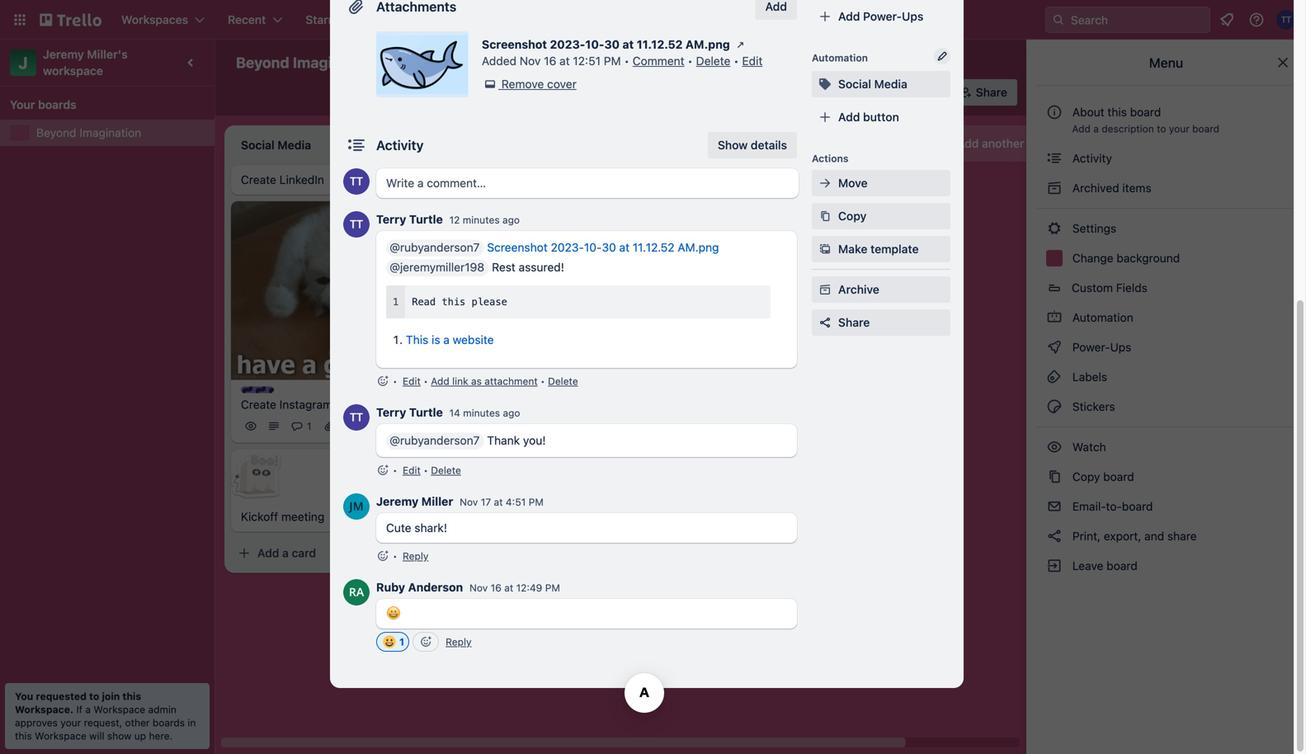 Task type: describe. For each thing, give the bounding box(es) containing it.
add left 'another'
[[957, 137, 979, 150]]

board down 'export,'
[[1107, 559, 1138, 573]]

anderson
[[408, 581, 463, 594]]

14 minutes ago link
[[450, 407, 520, 419]]

2 horizontal spatial card
[[761, 355, 785, 369]]

0 horizontal spatial jeremy miller (jeremymiller198) image
[[343, 494, 370, 520]]

0 horizontal spatial terry turtle (terryturtle) image
[[343, 211, 370, 238]]

beyond imagination link
[[36, 125, 205, 141]]

change background
[[1070, 251, 1180, 265]]

terry for terry turtle 14 minutes ago
[[376, 406, 406, 419]]

0 horizontal spatial activity
[[376, 137, 424, 153]]

workspace inside button
[[448, 56, 508, 69]]

sm image for watch
[[1047, 439, 1063, 456]]

31
[[540, 381, 550, 392]]

fields
[[1117, 281, 1148, 295]]

@rubyanderson7 screenshot 2023-10-30 at 11.12.52 am.png @jeremymiller198 rest assured!
[[390, 241, 719, 274]]

a left you!
[[517, 441, 523, 454]]

@rubyanderson7 for @rubyanderson7 thank you!
[[390, 434, 480, 447]]

add left you!
[[492, 441, 514, 454]]

edit link for terry turtle 12 minutes ago
[[403, 376, 421, 387]]

show details link
[[708, 132, 797, 158]]

1 horizontal spatial ups
[[1111, 340, 1132, 354]]

create for create linkedin
[[241, 173, 276, 187]]

a down kickoff meeting
[[282, 547, 289, 560]]

12:51
[[573, 54, 601, 68]]

you!
[[523, 434, 546, 447]]

this is a website link
[[406, 333, 494, 347]]

open information menu image
[[1249, 12, 1265, 28]]

remove cover link
[[482, 76, 577, 92]]

workspace visible button
[[418, 50, 556, 76]]

custom
[[1072, 281, 1113, 295]]

this inside about this board add a description to your board
[[1108, 105, 1127, 119]]

1 horizontal spatial add a card button
[[466, 435, 650, 461]]

a down "pie"
[[751, 355, 758, 369]]

terry turtle (terryturtle) image right open information menu icon
[[1277, 10, 1297, 30]]

1 horizontal spatial automation
[[1070, 311, 1134, 324]]

@jeremymiller198
[[390, 260, 485, 274]]

0 horizontal spatial share button
[[812, 310, 951, 336]]

share for share button to the top
[[976, 85, 1008, 99]]

watch link
[[1037, 434, 1297, 461]]

shark!
[[415, 521, 447, 535]]

boards inside if a workspace admin approves your request, other boards in this workspace will show up here.
[[153, 717, 185, 729]]

board up to-
[[1104, 470, 1135, 484]]

add down filters
[[839, 110, 860, 124]]

linkedin
[[280, 173, 324, 187]]

social media button
[[812, 71, 951, 97]]

11.12.52 inside @rubyanderson7 screenshot 2023-10-30 at 11.12.52 am.png @jeremymiller198 rest assured!
[[633, 241, 675, 254]]

0 vertical spatial 30
[[605, 38, 620, 51]]

0 vertical spatial am.png
[[686, 38, 730, 51]]

remove cover
[[502, 77, 577, 91]]

0 horizontal spatial ups
[[902, 9, 924, 23]]

1 vertical spatial delete link
[[548, 376, 578, 387]]

background
[[1117, 251, 1180, 265]]

thinking link
[[475, 182, 667, 198]]

cute shark!
[[386, 521, 447, 535]]

rest
[[492, 260, 516, 274]]

make template
[[839, 242, 919, 256]]

0 vertical spatial 10-
[[586, 38, 605, 51]]

a inside if a workspace admin approves your request, other boards in this workspace will show up here.
[[85, 704, 91, 716]]

star or unstar board image
[[395, 56, 408, 69]]

screenshot inside @rubyanderson7 screenshot 2023-10-30 at 11.12.52 am.png @jeremymiller198 rest assured!
[[487, 241, 548, 254]]

labels
[[1070, 370, 1108, 384]]

ruby
[[376, 581, 405, 594]]

add reaction image
[[376, 548, 390, 565]]

add left the link
[[431, 376, 450, 387]]

board up print, export, and share
[[1122, 500, 1153, 513]]

here.
[[149, 730, 173, 742]]

add a card for the right add a card button
[[726, 355, 785, 369]]

template
[[871, 242, 919, 256]]

another
[[982, 137, 1025, 150]]

create instagram link
[[241, 397, 433, 413]]

nov for miller
[[460, 496, 478, 508]]

edit for edit
[[742, 54, 763, 68]]

copy board
[[1070, 470, 1135, 484]]

nov 16 at 12:49 pm link
[[470, 582, 560, 594]]

stickers
[[1070, 400, 1116, 414]]

sm image for social media
[[817, 76, 834, 92]]

sm image for archived items
[[1047, 180, 1063, 196]]

miller's
[[87, 47, 128, 61]]

menu
[[1150, 55, 1184, 71]]

edit for edit • add link as attachment • delete
[[403, 376, 421, 387]]

sm image for power-ups link
[[1047, 339, 1063, 356]]

2 vertical spatial workspace
[[35, 730, 87, 742]]

12
[[450, 214, 460, 226]]

0 notifications image
[[1217, 10, 1237, 30]]

kickoff meeting
[[241, 510, 325, 524]]

link
[[452, 376, 469, 387]]

actions
[[812, 153, 849, 164]]

miller
[[422, 495, 453, 508]]

custom fields button
[[1037, 275, 1297, 301]]

screenshot 2023-10-30 at 11.12.52 am.png link
[[487, 241, 719, 254]]

4:51
[[506, 496, 526, 508]]

1 horizontal spatial 1
[[340, 421, 344, 432]]

add link as attachment link
[[431, 376, 538, 387]]

@rubyanderson7 for @rubyanderson7 screenshot 2023-10-30 at 11.12.52 am.png @jeremymiller198 rest assured!
[[390, 241, 480, 254]]

leftover pie
[[710, 319, 773, 332]]

board up description
[[1131, 105, 1162, 119]]

jeremy for jeremy miller's workspace
[[43, 47, 84, 61]]

0 horizontal spatial 1
[[307, 421, 312, 432]]

your inside if a workspace admin approves your request, other boards in this workspace will show up here.
[[60, 717, 81, 729]]

2 vertical spatial card
[[292, 547, 316, 560]]

instagram
[[280, 398, 333, 412]]

sm image for "settings" "link"
[[1047, 220, 1063, 237]]

kickoff meeting link
[[241, 509, 433, 526]]

add up social
[[839, 9, 860, 23]]

add power-ups
[[839, 9, 924, 23]]

pie
[[757, 319, 773, 332]]

sm image for print, export, and share
[[1047, 528, 1063, 545]]

sm image for activity link
[[1047, 150, 1063, 167]]

2 horizontal spatial 1
[[399, 636, 405, 648]]

Write a comment text field
[[376, 168, 799, 198]]

color: purple, title: none image
[[241, 387, 274, 393]]

0 vertical spatial 2023-
[[550, 38, 586, 51]]

0 horizontal spatial delete
[[431, 465, 461, 476]]

terry turtle (terryturtle) image right linkedin
[[343, 168, 370, 195]]

0 vertical spatial delete
[[696, 54, 731, 68]]

search image
[[1052, 13, 1066, 26]]

minutes for terry turtle 14 minutes ago
[[463, 407, 500, 419]]

compliment the chef link
[[475, 357, 667, 373]]

copy for copy
[[839, 209, 867, 223]]

meeting
[[281, 510, 325, 524]]

at for 12:49
[[505, 582, 514, 594]]

nov for anderson
[[470, 582, 488, 594]]

beyond imagination inside beyond imagination text box
[[236, 54, 377, 71]]

at inside @rubyanderson7 screenshot 2023-10-30 at 11.12.52 am.png @jeremymiller198 rest assured!
[[619, 241, 630, 254]]

sm image for stickers link
[[1047, 399, 1063, 415]]

Dec 31 checkbox
[[499, 377, 555, 397]]

1 vertical spatial power-
[[1073, 340, 1111, 354]]

remove
[[502, 77, 544, 91]]

visible
[[512, 56, 546, 69]]

up
[[134, 730, 146, 742]]

leave
[[1073, 559, 1104, 573]]

dec 31
[[518, 381, 550, 392]]

sm image for automation link
[[1047, 310, 1063, 326]]

workspace
[[43, 64, 103, 78]]

show details
[[718, 138, 787, 152]]

grinning image
[[386, 606, 401, 621]]

add reaction image for terry turtle 14 minutes ago
[[376, 462, 390, 479]]

screenshot 2023-10-30 at 11.12.52 am.png
[[482, 38, 730, 51]]

this is a website
[[406, 333, 494, 347]]

create linkedin
[[241, 173, 324, 187]]

1 vertical spatial jeremy miller (jeremymiller198) image
[[627, 400, 647, 420]]

add button
[[839, 110, 900, 124]]

workspace.
[[15, 704, 74, 716]]

imagination inside text box
[[293, 54, 377, 71]]

2023- inside @rubyanderson7 screenshot 2023-10-30 at 11.12.52 am.png @jeremymiller198 rest assured!
[[551, 241, 584, 254]]

2 horizontal spatial jeremy miller (jeremymiller198) image
[[904, 81, 927, 104]]

terry turtle 14 minutes ago
[[376, 406, 520, 419]]

if a workspace admin approves your request, other boards in this workspace will show up here.
[[15, 704, 196, 742]]

add button button
[[812, 104, 951, 130]]

list
[[1028, 137, 1044, 150]]

add a card for the left add a card button
[[258, 547, 316, 560]]

this right read
[[442, 296, 466, 308]]

a right the is
[[444, 333, 450, 347]]

as
[[471, 376, 482, 387]]

1 horizontal spatial activity
[[1070, 151, 1113, 165]]

board link
[[560, 50, 630, 76]]

leftover pie link
[[710, 317, 901, 334]]

copy for copy board
[[1073, 470, 1101, 484]]

edit link for terry turtle 14 minutes ago
[[403, 465, 421, 476]]

0 horizontal spatial beyond
[[36, 126, 76, 139]]

jeremy for jeremy miller nov 17 at 4:51 pm
[[376, 495, 419, 508]]

cute
[[386, 521, 412, 535]]

sm image for copy link
[[817, 208, 834, 225]]

you requested to join this workspace.
[[15, 691, 141, 716]]

this
[[406, 333, 429, 347]]

share for left share button
[[839, 316, 870, 329]]

am.png inside @rubyanderson7 screenshot 2023-10-30 at 11.12.52 am.png @jeremymiller198 rest assured!
[[678, 241, 719, 254]]

0 vertical spatial screenshot
[[482, 38, 547, 51]]

add down leftover pie
[[726, 355, 748, 369]]

board up activity link
[[1193, 123, 1220, 135]]

reply for miller
[[403, 551, 429, 562]]

terry turtle (terryturtle) image right the instagram
[[343, 404, 370, 431]]

print, export, and share link
[[1037, 523, 1297, 550]]

Board name text field
[[228, 50, 385, 76]]



Task type: vqa. For each thing, say whether or not it's contained in the screenshot.
'Bring'
no



Task type: locate. For each thing, give the bounding box(es) containing it.
terry for terry turtle 12 minutes ago
[[376, 213, 406, 226]]

17
[[481, 496, 491, 508]]

reply link down cute shark!
[[403, 551, 429, 562]]

am.png
[[686, 38, 730, 51], [678, 241, 719, 254]]

terry left 12
[[376, 213, 406, 226]]

1 horizontal spatial to
[[1157, 123, 1167, 135]]

minutes right 14
[[463, 407, 500, 419]]

read
[[412, 296, 436, 308]]

0 vertical spatial add a card button
[[700, 349, 885, 375]]

copy link
[[812, 203, 951, 229]]

2 horizontal spatial workspace
[[448, 56, 508, 69]]

settings link
[[1037, 215, 1297, 242]]

beyond
[[236, 54, 289, 71], [36, 126, 76, 139]]

0 horizontal spatial imagination
[[79, 126, 141, 139]]

2023- up assured!
[[551, 241, 584, 254]]

edit for edit • delete
[[403, 465, 421, 476]]

ruby anderson (rubyanderson7) image
[[925, 81, 948, 104], [650, 400, 670, 420]]

a right if
[[85, 704, 91, 716]]

this inside you requested to join this workspace.
[[122, 691, 141, 702]]

attachment
[[485, 376, 538, 387]]

sm image inside archive link
[[817, 281, 834, 298]]

automation up social
[[812, 52, 868, 64]]

at right 17
[[494, 496, 503, 508]]

chef
[[563, 358, 589, 372]]

card right thank
[[526, 441, 551, 454]]

1 vertical spatial ago
[[503, 407, 520, 419]]

2 @rubyanderson7 from the top
[[390, 434, 480, 447]]

at down write a comment text field
[[619, 241, 630, 254]]

1 down create instagram link
[[340, 421, 344, 432]]

1 horizontal spatial card
[[526, 441, 551, 454]]

0 vertical spatial 16
[[544, 54, 557, 68]]

10- inside @rubyanderson7 screenshot 2023-10-30 at 11.12.52 am.png @jeremymiller198 rest assured!
[[584, 241, 602, 254]]

delete
[[696, 54, 731, 68], [548, 376, 578, 387], [431, 465, 461, 476]]

email-to-board link
[[1037, 494, 1297, 520]]

minutes for terry turtle 12 minutes ago
[[463, 214, 500, 226]]

2023-
[[550, 38, 586, 51], [551, 241, 584, 254]]

sm image inside labels 'link'
[[1047, 369, 1063, 385]]

0 horizontal spatial 16
[[491, 582, 502, 594]]

1 vertical spatial minutes
[[463, 407, 500, 419]]

0 horizontal spatial boards
[[38, 98, 76, 111]]

a
[[1094, 123, 1099, 135], [444, 333, 450, 347], [751, 355, 758, 369], [517, 441, 523, 454], [282, 547, 289, 560], [85, 704, 91, 716]]

create instagram
[[241, 398, 333, 412]]

sm image left social
[[817, 76, 834, 92]]

sm image left print,
[[1047, 528, 1063, 545]]

reply link for anderson
[[446, 636, 472, 648]]

customize views image
[[638, 54, 655, 71]]

boards inside your boards with 1 items element
[[38, 98, 76, 111]]

jeremy inside "jeremy miller's workspace"
[[43, 47, 84, 61]]

share up add another list at the top of page
[[976, 85, 1008, 99]]

0 horizontal spatial add a card
[[258, 547, 316, 560]]

jeremy miller (jeremymiller198) image
[[904, 81, 927, 104], [627, 400, 647, 420], [343, 494, 370, 520]]

share
[[1168, 529, 1197, 543]]

turtle
[[409, 213, 443, 226], [409, 406, 443, 419]]

sm image inside print, export, and share link
[[1047, 528, 1063, 545]]

terry turtle 12 minutes ago
[[376, 213, 520, 226]]

at inside jeremy miller nov 17 at 4:51 pm
[[494, 496, 503, 508]]

you
[[15, 691, 33, 702]]

@rubyanderson7 inside @rubyanderson7 screenshot 2023-10-30 at 11.12.52 am.png @jeremymiller198 rest assured!
[[390, 241, 480, 254]]

@rubyanderson7 up edit • delete
[[390, 434, 480, 447]]

1 down 'grinning' image
[[399, 636, 405, 648]]

• left the link
[[424, 376, 428, 387]]

nov right anderson
[[470, 582, 488, 594]]

1 vertical spatial 11.12.52
[[633, 241, 675, 254]]

0 vertical spatial reply
[[403, 551, 429, 562]]

0 vertical spatial share
[[976, 85, 1008, 99]]

1 horizontal spatial 16
[[544, 54, 557, 68]]

sm image left labels
[[1047, 369, 1063, 385]]

boards
[[38, 98, 76, 111], [153, 717, 185, 729]]

1 vertical spatial turtle
[[409, 406, 443, 419]]

show
[[718, 138, 748, 152]]

nov left 17
[[460, 496, 478, 508]]

screenshot up rest
[[487, 241, 548, 254]]

1 vertical spatial imagination
[[79, 126, 141, 139]]

to inside about this board add a description to your board
[[1157, 123, 1167, 135]]

this right join
[[122, 691, 141, 702]]

reply down cute shark!
[[403, 551, 429, 562]]

automation up power-ups
[[1070, 311, 1134, 324]]

to inside you requested to join this workspace.
[[89, 691, 99, 702]]

sm image inside move "link"
[[817, 175, 834, 191]]

ago for terry turtle 14 minutes ago
[[503, 407, 520, 419]]

1 create from the top
[[241, 173, 276, 187]]

12 minutes ago link
[[450, 214, 520, 226]]

2 vertical spatial delete link
[[431, 465, 461, 476]]

this up description
[[1108, 105, 1127, 119]]

edit • delete
[[403, 465, 461, 476]]

sm image inside watch link
[[1047, 439, 1063, 456]]

2 vertical spatial edit link
[[403, 465, 421, 476]]

add
[[839, 9, 860, 23], [839, 110, 860, 124], [1073, 123, 1091, 135], [957, 137, 979, 150], [726, 355, 748, 369], [431, 376, 450, 387], [492, 441, 514, 454], [258, 547, 279, 560]]

1 horizontal spatial reply
[[446, 636, 472, 648]]

pm inside ruby anderson nov 16 at 12:49 pm
[[545, 582, 560, 594]]

2 vertical spatial add reaction image
[[413, 632, 439, 652]]

the
[[543, 358, 560, 372]]

card down 'meeting'
[[292, 547, 316, 560]]

pm inside jeremy miller nov 17 at 4:51 pm
[[529, 496, 544, 508]]

1 vertical spatial nov
[[460, 496, 478, 508]]

2 horizontal spatial pm
[[604, 54, 621, 68]]

1 vertical spatial @rubyanderson7
[[390, 434, 480, 447]]

1 vertical spatial reply link
[[446, 636, 472, 648]]

minutes inside "terry turtle 14 minutes ago"
[[463, 407, 500, 419]]

sm image inside activity link
[[1047, 150, 1063, 167]]

add down kickoff
[[258, 547, 279, 560]]

sm image inside archived items link
[[1047, 180, 1063, 196]]

1 horizontal spatial workspace
[[94, 704, 145, 716]]

sm image inside copy board link
[[1047, 469, 1063, 485]]

1 vertical spatial add a card button
[[466, 435, 650, 461]]

0 vertical spatial copy
[[839, 209, 867, 223]]

add power-ups link
[[812, 3, 951, 30]]

12:49
[[516, 582, 543, 594]]

1 horizontal spatial delete link
[[548, 376, 578, 387]]

ago up thank
[[503, 407, 520, 419]]

0 vertical spatial card
[[761, 355, 785, 369]]

move link
[[812, 170, 951, 196]]

workspace down join
[[94, 704, 145, 716]]

add reaction image for terry turtle 12 minutes ago
[[376, 373, 390, 390]]

a down 'about'
[[1094, 123, 1099, 135]]

0 vertical spatial delete link
[[696, 54, 731, 68]]

0 vertical spatial add a card
[[726, 355, 785, 369]]

0 vertical spatial terry
[[376, 213, 406, 226]]

nov inside jeremy miller nov 17 at 4:51 pm
[[460, 496, 478, 508]]

nov inside ruby anderson nov 16 at 12:49 pm
[[470, 582, 488, 594]]

delete link down compliment the chef link at the top of page
[[548, 376, 578, 387]]

• for delete
[[424, 465, 428, 476]]

1 vertical spatial automation
[[1070, 311, 1134, 324]]

add reaction image
[[376, 373, 390, 390], [376, 462, 390, 479], [413, 632, 439, 652]]

screenshot up added
[[482, 38, 547, 51]]

0 horizontal spatial automation
[[812, 52, 868, 64]]

archived
[[1073, 181, 1120, 195]]

2 turtle from the top
[[409, 406, 443, 419]]

boards right your
[[38, 98, 76, 111]]

create from template… image
[[423, 547, 436, 560]]

• up the "miller"
[[424, 465, 428, 476]]

sm image for copy board
[[1047, 469, 1063, 485]]

0 vertical spatial nov
[[520, 54, 541, 68]]

sm image inside copy link
[[817, 208, 834, 225]]

nov 17 at 4:51 pm link
[[460, 496, 544, 508]]

0 horizontal spatial share
[[839, 316, 870, 329]]

pm for jeremy miller
[[529, 496, 544, 508]]

back to home image
[[40, 7, 102, 33]]

approves
[[15, 717, 58, 729]]

0 horizontal spatial add a card button
[[231, 540, 416, 567]]

sm image inside "settings" "link"
[[1047, 220, 1063, 237]]

email-to-board
[[1070, 500, 1153, 513]]

added nov 16 at 12:51 pm
[[482, 54, 621, 68]]

at for 4:51
[[494, 496, 503, 508]]

in
[[188, 717, 196, 729]]

your up activity link
[[1169, 123, 1190, 135]]

cover
[[547, 77, 577, 91]]

power-ups
[[1070, 340, 1135, 354]]

delete link right "comment" link
[[696, 54, 731, 68]]

2 terry from the top
[[376, 406, 406, 419]]

1 vertical spatial screenshot
[[487, 241, 548, 254]]

1 horizontal spatial beyond
[[236, 54, 289, 71]]

1
[[307, 421, 312, 432], [340, 421, 344, 432], [399, 636, 405, 648]]

ago for terry turtle 12 minutes ago
[[503, 214, 520, 226]]

1 vertical spatial share
[[839, 316, 870, 329]]

delete right "comment" link
[[696, 54, 731, 68]]

terry turtle (terryturtle) image up button
[[882, 81, 905, 104]]

1 vertical spatial 10-
[[584, 241, 602, 254]]

sm image inside "make template" link
[[817, 241, 834, 258]]

about this board add a description to your board
[[1073, 105, 1220, 135]]

terry turtle (terryturtle) image
[[343, 211, 370, 238], [604, 400, 624, 420], [393, 417, 413, 436]]

sm image inside automation link
[[1047, 310, 1063, 326]]

10- down thinking link
[[584, 241, 602, 254]]

workspace up remove
[[448, 56, 508, 69]]

sm image inside power-ups link
[[1047, 339, 1063, 356]]

0 vertical spatial ruby anderson (rubyanderson7) image
[[925, 81, 948, 104]]

at inside ruby anderson nov 16 at 12:49 pm
[[505, 582, 514, 594]]

sm image inside leave board link
[[1047, 558, 1063, 574]]

0 vertical spatial 11.12.52
[[637, 38, 683, 51]]

2 vertical spatial pm
[[545, 582, 560, 594]]

archive link
[[812, 277, 951, 303]]

copy up the make
[[839, 209, 867, 223]]

minutes inside terry turtle 12 minutes ago
[[463, 214, 500, 226]]

watch
[[1070, 440, 1110, 454]]

0 horizontal spatial card
[[292, 547, 316, 560]]

beyond inside text box
[[236, 54, 289, 71]]

0 vertical spatial edit link
[[742, 54, 763, 68]]

pm for ruby anderson
[[545, 582, 560, 594]]

power- up labels
[[1073, 340, 1111, 354]]

1 horizontal spatial imagination
[[293, 54, 377, 71]]

30 down write a comment text field
[[602, 241, 616, 254]]

add reaction image left edit • delete
[[376, 462, 390, 479]]

leftover
[[710, 319, 754, 332]]

14
[[450, 407, 460, 419]]

archive
[[839, 283, 880, 296]]

0 horizontal spatial delete link
[[431, 465, 461, 476]]

create for create instagram
[[241, 398, 276, 412]]

terry turtle (terryturtle) image
[[1277, 10, 1297, 30], [882, 81, 905, 104], [343, 168, 370, 195], [343, 404, 370, 431]]

power- up social media button
[[863, 9, 902, 23]]

sm image for move "link"
[[817, 175, 834, 191]]

2 horizontal spatial terry turtle (terryturtle) image
[[604, 400, 624, 420]]

sm image for leave board link
[[1047, 558, 1063, 574]]

0 vertical spatial @rubyanderson7
[[390, 241, 480, 254]]

sm image for email-to-board
[[1047, 499, 1063, 515]]

this
[[1108, 105, 1127, 119], [442, 296, 466, 308], [122, 691, 141, 702], [15, 730, 32, 742]]

1 vertical spatial beyond imagination
[[36, 126, 141, 139]]

primary element
[[0, 0, 1307, 40]]

• for add
[[424, 376, 428, 387]]

turtle for terry turtle 14 minutes ago
[[409, 406, 443, 419]]

add a card for middle add a card button
[[492, 441, 551, 454]]

activity
[[376, 137, 424, 153], [1070, 151, 1113, 165]]

create down color: purple, title: none 'image'
[[241, 398, 276, 412]]

change background link
[[1037, 245, 1297, 272]]

ago inside "terry turtle 14 minutes ago"
[[503, 407, 520, 419]]

requested
[[36, 691, 87, 702]]

board
[[588, 56, 620, 69]]

pm down screenshot 2023-10-30 at 11.12.52 am.png
[[604, 54, 621, 68]]

0 vertical spatial reply link
[[403, 551, 429, 562]]

please
[[472, 296, 507, 308]]

at left 12:51 at the top left of the page
[[560, 54, 570, 68]]

1 turtle from the top
[[409, 213, 443, 226]]

1 vertical spatial edit link
[[403, 376, 421, 387]]

turtle left 14
[[409, 406, 443, 419]]

ups down automation link
[[1111, 340, 1132, 354]]

0 horizontal spatial ruby anderson (rubyanderson7) image
[[650, 400, 670, 420]]

leave board
[[1070, 559, 1138, 573]]

move
[[839, 176, 868, 190]]

share
[[976, 85, 1008, 99], [839, 316, 870, 329]]

2 horizontal spatial add a card button
[[700, 349, 885, 375]]

ago inside terry turtle 12 minutes ago
[[503, 214, 520, 226]]

power-
[[863, 9, 902, 23], [1073, 340, 1111, 354]]

sm image inside social media button
[[817, 76, 834, 92]]

terry turtle (terryturtle) image left jeremy miller (jeremymiller198) image
[[393, 417, 413, 436]]

terry turtle (terryturtle) image down create linkedin link
[[343, 211, 370, 238]]

1 horizontal spatial delete
[[548, 376, 578, 387]]

ruby anderson nov 16 at 12:49 pm
[[376, 581, 560, 594]]

jeremy miller's workspace
[[43, 47, 131, 78]]

0 vertical spatial boards
[[38, 98, 76, 111]]

at
[[623, 38, 634, 51], [560, 54, 570, 68], [619, 241, 630, 254], [494, 496, 503, 508], [505, 582, 514, 594]]

• right the dec
[[541, 376, 545, 387]]

make
[[839, 242, 868, 256]]

edit • add link as attachment • delete
[[403, 376, 578, 387]]

add inside about this board add a description to your board
[[1073, 123, 1091, 135]]

to left join
[[89, 691, 99, 702]]

ruby anderson (rubyanderson7) image
[[343, 579, 370, 606]]

thank
[[487, 434, 520, 447]]

1 down the instagram
[[307, 421, 312, 432]]

make template link
[[812, 236, 951, 262]]

16 inside ruby anderson nov 16 at 12:49 pm
[[491, 582, 502, 594]]

a inside about this board add a description to your board
[[1094, 123, 1099, 135]]

this inside if a workspace admin approves your request, other boards in this workspace will show up here.
[[15, 730, 32, 742]]

sm image left archived
[[1047, 180, 1063, 196]]

add a card down kickoff meeting
[[258, 547, 316, 560]]

social media
[[839, 77, 908, 91]]

to up activity link
[[1157, 123, 1167, 135]]

add a card down "pie"
[[726, 355, 785, 369]]

delete up the "miller"
[[431, 465, 461, 476]]

1 terry from the top
[[376, 213, 406, 226]]

0 vertical spatial share button
[[953, 79, 1018, 106]]

add a card button down kickoff meeting link at the left
[[231, 540, 416, 567]]

sm image left the make
[[817, 241, 834, 258]]

0 vertical spatial minutes
[[463, 214, 500, 226]]

reply down ruby anderson nov 16 at 12:49 pm
[[446, 636, 472, 648]]

sm image
[[733, 36, 749, 53], [482, 76, 499, 92], [707, 79, 730, 102], [1047, 150, 1063, 167], [817, 175, 834, 191], [817, 208, 834, 225], [1047, 220, 1063, 237], [1047, 310, 1063, 326], [1047, 339, 1063, 356], [1047, 399, 1063, 415], [1047, 558, 1063, 574]]

terry left jeremy miller (jeremymiller198) image
[[376, 406, 406, 419]]

pm right 12:49
[[545, 582, 560, 594]]

1 horizontal spatial your
[[1169, 123, 1190, 135]]

1 horizontal spatial share
[[976, 85, 1008, 99]]

delete link
[[696, 54, 731, 68], [548, 376, 578, 387], [431, 465, 461, 476]]

sm image for "remove cover" link on the top
[[482, 76, 499, 92]]

1 vertical spatial add a card
[[492, 441, 551, 454]]

jeremy miller (jeremymiller198) image
[[416, 417, 436, 436]]

jeremy
[[43, 47, 84, 61], [376, 495, 419, 508]]

turtle for terry turtle 12 minutes ago
[[409, 213, 443, 226]]

add reaction image up create instagram link
[[376, 373, 390, 390]]

screenshot
[[482, 38, 547, 51], [487, 241, 548, 254]]

change
[[1073, 251, 1114, 265]]

ago down thinking
[[503, 214, 520, 226]]

0 vertical spatial automation
[[812, 52, 868, 64]]

sm image left watch
[[1047, 439, 1063, 456]]

1 horizontal spatial ruby anderson (rubyanderson7) image
[[925, 81, 948, 104]]

sm image
[[817, 76, 834, 92], [1047, 180, 1063, 196], [817, 241, 834, 258], [817, 281, 834, 298], [1047, 369, 1063, 385], [1047, 439, 1063, 456], [1047, 469, 1063, 485], [1047, 499, 1063, 515], [1047, 528, 1063, 545]]

2023- up added nov 16 at 12:51 pm
[[550, 38, 586, 51]]

Search field
[[1066, 7, 1210, 32]]

0 vertical spatial create
[[241, 173, 276, 187]]

boards down admin on the left bottom of page
[[153, 717, 185, 729]]

automation link
[[1037, 305, 1297, 331]]

jeremy up cute
[[376, 495, 419, 508]]

beyond imagination inside beyond imagination link
[[36, 126, 141, 139]]

0 vertical spatial add reaction image
[[376, 373, 390, 390]]

1 vertical spatial card
[[526, 441, 551, 454]]

reply link
[[403, 551, 429, 562], [446, 636, 472, 648]]

sm image for labels
[[1047, 369, 1063, 385]]

will
[[89, 730, 104, 742]]

2 horizontal spatial delete
[[696, 54, 731, 68]]

1 vertical spatial am.png
[[678, 241, 719, 254]]

0 vertical spatial your
[[1169, 123, 1190, 135]]

your boards with 1 items element
[[10, 95, 196, 115]]

added
[[482, 54, 517, 68]]

at for 11.12.52
[[623, 38, 634, 51]]

1 @rubyanderson7 from the top
[[390, 241, 480, 254]]

0 vertical spatial edit
[[742, 54, 763, 68]]

custom fields
[[1072, 281, 1148, 295]]

1 vertical spatial create
[[241, 398, 276, 412]]

30 up board
[[605, 38, 620, 51]]

activity up create linkedin link
[[376, 137, 424, 153]]

16 left 12:49
[[491, 582, 502, 594]]

sm image left the archive
[[817, 281, 834, 298]]

imagination left star or unstar board image
[[293, 54, 377, 71]]

delete down compliment the chef link at the top of page
[[548, 376, 578, 387]]

add another list
[[957, 137, 1044, 150]]

add a card button
[[700, 349, 885, 375], [466, 435, 650, 461], [231, 540, 416, 567]]

ago
[[503, 214, 520, 226], [503, 407, 520, 419]]

add a card down the 14 minutes ago link
[[492, 441, 551, 454]]

1 vertical spatial add reaction image
[[376, 462, 390, 479]]

share down the archive
[[839, 316, 870, 329]]

sm image inside stickers link
[[1047, 399, 1063, 415]]

pm right 4:51
[[529, 496, 544, 508]]

if
[[76, 704, 83, 716]]

2 create from the top
[[241, 398, 276, 412]]

sm image inside email-to-board link
[[1047, 499, 1063, 515]]

compliment
[[475, 358, 540, 372]]

10- up 12:51 at the top left of the page
[[586, 38, 605, 51]]

settings
[[1070, 222, 1117, 235]]

website
[[453, 333, 494, 347]]

2 horizontal spatial add a card
[[726, 355, 785, 369]]

16 up remove cover
[[544, 54, 557, 68]]

at up comment at the top of the page
[[623, 38, 634, 51]]

pm
[[604, 54, 621, 68], [529, 496, 544, 508], [545, 582, 560, 594]]

1 vertical spatial 30
[[602, 241, 616, 254]]

stickers link
[[1037, 394, 1297, 420]]

jeremy up workspace
[[43, 47, 84, 61]]

description
[[1102, 123, 1155, 135]]

0 vertical spatial beyond
[[236, 54, 289, 71]]

2 vertical spatial add a card button
[[231, 540, 416, 567]]

terry turtle (terryturtle) image down compliment the chef link at the top of page
[[604, 400, 624, 420]]

0 horizontal spatial jeremy
[[43, 47, 84, 61]]

reply link for miller
[[403, 551, 429, 562]]

activity link
[[1037, 145, 1297, 172]]

create left linkedin
[[241, 173, 276, 187]]

0 horizontal spatial workspace
[[35, 730, 87, 742]]

1 horizontal spatial terry turtle (terryturtle) image
[[393, 417, 413, 436]]

1 vertical spatial terry
[[376, 406, 406, 419]]

1 vertical spatial to
[[89, 691, 99, 702]]

minutes right 12
[[463, 214, 500, 226]]

share button down archive link
[[812, 310, 951, 336]]

your inside about this board add a description to your board
[[1169, 123, 1190, 135]]

reply for anderson
[[446, 636, 472, 648]]

0 vertical spatial power-
[[863, 9, 902, 23]]

1 horizontal spatial jeremy miller (jeremymiller198) image
[[627, 400, 647, 420]]

edit link
[[742, 54, 763, 68], [403, 376, 421, 387], [403, 465, 421, 476]]

30 inside @rubyanderson7 screenshot 2023-10-30 at 11.12.52 am.png @jeremymiller198 rest assured!
[[602, 241, 616, 254]]

0 horizontal spatial to
[[89, 691, 99, 702]]



